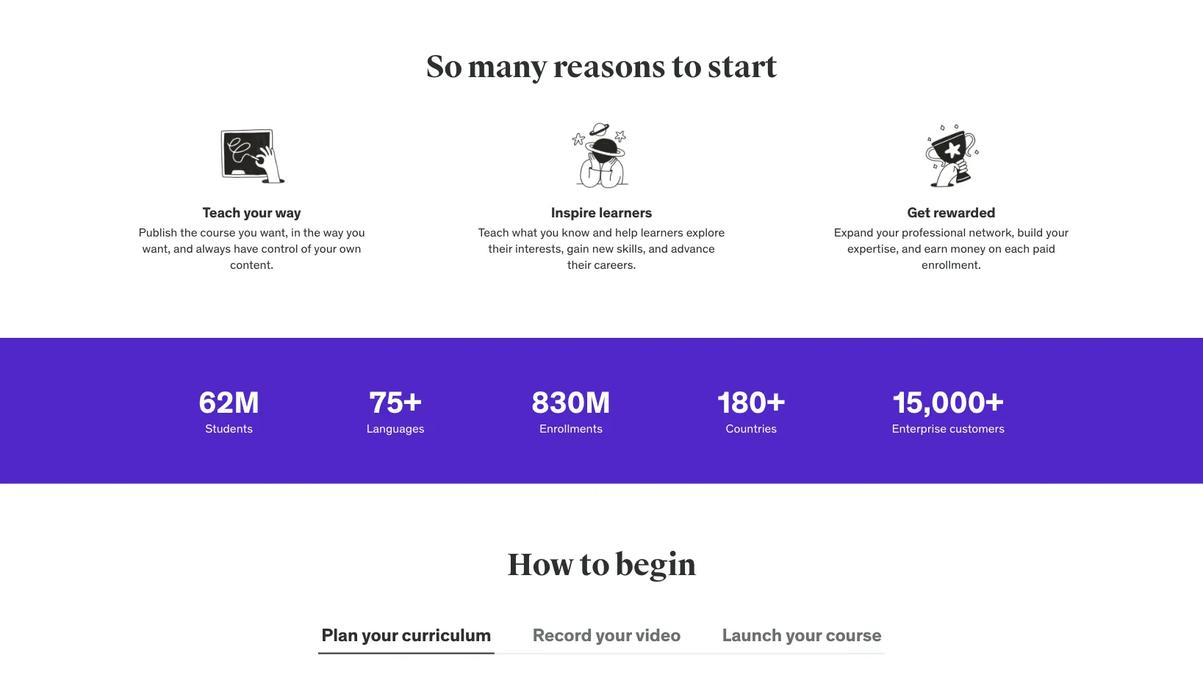 Task type: describe. For each thing, give the bounding box(es) containing it.
in
[[291, 224, 301, 239]]

180+
[[718, 384, 785, 421]]

your up have
[[244, 204, 272, 221]]

plan your curriculum button
[[318, 618, 494, 653]]

2 you from the left
[[346, 224, 365, 239]]

gain
[[567, 241, 589, 256]]

always
[[196, 241, 231, 256]]

you inside inspire learners teach what you know and help learners explore their interests, gain new skills, and advance their careers.
[[540, 224, 559, 239]]

explore
[[686, 224, 725, 239]]

content.
[[230, 257, 273, 272]]

75+ languages
[[367, 384, 425, 436]]

record your video
[[533, 624, 681, 646]]

students
[[205, 421, 253, 436]]

know
[[562, 224, 590, 239]]

1 vertical spatial way
[[323, 224, 344, 239]]

languages
[[367, 421, 425, 436]]

your right "plan"
[[362, 624, 398, 646]]

1 vertical spatial their
[[567, 257, 591, 272]]

0 vertical spatial learners
[[599, 204, 652, 221]]

your right of
[[314, 241, 337, 256]]

0 vertical spatial to
[[672, 48, 702, 86]]

course inside 'teach your way publish the course you want, in the way you want, and always have control of your own content.'
[[200, 224, 236, 239]]

1 horizontal spatial want,
[[260, 224, 288, 239]]

record
[[533, 624, 592, 646]]

how to begin
[[507, 546, 696, 585]]

of
[[301, 241, 311, 256]]

publish
[[138, 224, 177, 239]]

your up paid at top
[[1046, 224, 1069, 239]]

your inside button
[[596, 624, 632, 646]]

teach inside inspire learners teach what you know and help learners explore their interests, gain new skills, and advance their careers.
[[478, 224, 509, 239]]

have
[[234, 241, 258, 256]]

professional
[[902, 224, 966, 239]]

your up expertise,
[[877, 224, 899, 239]]

begin
[[615, 546, 696, 585]]

and inside get rewarded expand your professional network, build your expertise, and earn money on each paid enrollment.
[[902, 241, 922, 256]]

so many reasons to start
[[426, 48, 777, 86]]

1 vertical spatial to
[[580, 546, 610, 585]]

and inside 'teach your way publish the course you want, in the way you want, and always have control of your own content.'
[[173, 241, 193, 256]]

reasons
[[553, 48, 666, 86]]

paid
[[1033, 241, 1056, 256]]

record your video button
[[530, 618, 684, 653]]

so
[[426, 48, 462, 86]]

what
[[512, 224, 538, 239]]

830m
[[531, 384, 611, 421]]

15,000+
[[893, 384, 1004, 421]]

0 horizontal spatial want,
[[142, 241, 171, 256]]

new
[[592, 241, 614, 256]]

control
[[261, 241, 298, 256]]

and right skills,
[[649, 241, 668, 256]]

your right launch
[[786, 624, 822, 646]]

countries
[[726, 421, 777, 436]]

curriculum
[[402, 624, 491, 646]]

plan your curriculum tab panel
[[127, 655, 1077, 687]]

62m students
[[198, 384, 260, 436]]



Task type: locate. For each thing, give the bounding box(es) containing it.
learners up skills,
[[641, 224, 683, 239]]

video
[[636, 624, 681, 646]]

0 horizontal spatial course
[[200, 224, 236, 239]]

2 horizontal spatial you
[[540, 224, 559, 239]]

and left the always
[[173, 241, 193, 256]]

1 vertical spatial teach
[[478, 224, 509, 239]]

teach
[[203, 204, 241, 221], [478, 224, 509, 239]]

course inside button
[[826, 624, 882, 646]]

skills,
[[617, 241, 646, 256]]

0 horizontal spatial their
[[488, 241, 512, 256]]

0 vertical spatial teach
[[203, 204, 241, 221]]

way up in on the top
[[275, 204, 301, 221]]

their down what
[[488, 241, 512, 256]]

their down gain
[[567, 257, 591, 272]]

and up new
[[593, 224, 612, 239]]

enrollments
[[540, 421, 603, 436]]

1 horizontal spatial course
[[826, 624, 882, 646]]

0 horizontal spatial teach
[[203, 204, 241, 221]]

180+ countries
[[718, 384, 785, 436]]

careers.
[[594, 257, 636, 272]]

many
[[468, 48, 548, 86]]

1 horizontal spatial their
[[567, 257, 591, 272]]

money
[[951, 241, 986, 256]]

teach inside 'teach your way publish the course you want, in the way you want, and always have control of your own content.'
[[203, 204, 241, 221]]

to left start
[[672, 48, 702, 86]]

customers
[[950, 421, 1005, 436]]

teach your way publish the course you want, in the way you want, and always have control of your own content.
[[138, 204, 365, 272]]

1 horizontal spatial the
[[303, 224, 320, 239]]

inspire learners teach what you know and help learners explore their interests, gain new skills, and advance their careers.
[[478, 204, 725, 272]]

launch
[[722, 624, 782, 646]]

0 horizontal spatial to
[[580, 546, 610, 585]]

plan your curriculum
[[321, 624, 491, 646]]

your
[[244, 204, 272, 221], [877, 224, 899, 239], [1046, 224, 1069, 239], [314, 241, 337, 256], [362, 624, 398, 646], [596, 624, 632, 646], [786, 624, 822, 646]]

course
[[200, 224, 236, 239], [826, 624, 882, 646]]

launch your course
[[722, 624, 882, 646]]

teach left what
[[478, 224, 509, 239]]

expertise,
[[848, 241, 899, 256]]

and
[[593, 224, 612, 239], [173, 241, 193, 256], [649, 241, 668, 256], [902, 241, 922, 256]]

your up plan your curriculum "tab panel"
[[596, 624, 632, 646]]

their
[[488, 241, 512, 256], [567, 257, 591, 272]]

launch your course button
[[719, 618, 885, 653]]

830m enrollments
[[531, 384, 611, 436]]

1 you from the left
[[239, 224, 257, 239]]

1 vertical spatial course
[[826, 624, 882, 646]]

each
[[1005, 241, 1030, 256]]

0 horizontal spatial the
[[180, 224, 197, 239]]

0 horizontal spatial way
[[275, 204, 301, 221]]

enterprise
[[892, 421, 947, 436]]

1 horizontal spatial to
[[672, 48, 702, 86]]

network,
[[969, 224, 1015, 239]]

advance
[[671, 241, 715, 256]]

build
[[1018, 224, 1043, 239]]

you up interests,
[[540, 224, 559, 239]]

get
[[907, 204, 931, 221]]

0 vertical spatial their
[[488, 241, 512, 256]]

own
[[339, 241, 361, 256]]

1 horizontal spatial you
[[346, 224, 365, 239]]

75+
[[369, 384, 422, 421]]

enrollment.
[[922, 257, 981, 272]]

way
[[275, 204, 301, 221], [323, 224, 344, 239]]

rewarded
[[934, 204, 996, 221]]

2 the from the left
[[303, 224, 320, 239]]

62m
[[198, 384, 260, 421]]

and left 'earn'
[[902, 241, 922, 256]]

want, down publish
[[142, 241, 171, 256]]

1 horizontal spatial teach
[[478, 224, 509, 239]]

1 horizontal spatial way
[[323, 224, 344, 239]]

teach up the always
[[203, 204, 241, 221]]

interests,
[[515, 241, 564, 256]]

expand
[[834, 224, 874, 239]]

tab list containing plan your curriculum
[[318, 618, 885, 655]]

how
[[507, 546, 574, 585]]

the up the always
[[180, 224, 197, 239]]

learners
[[599, 204, 652, 221], [641, 224, 683, 239]]

the
[[180, 224, 197, 239], [303, 224, 320, 239]]

want,
[[260, 224, 288, 239], [142, 241, 171, 256]]

0 vertical spatial course
[[200, 224, 236, 239]]

earn
[[924, 241, 948, 256]]

to right how
[[580, 546, 610, 585]]

tab list
[[318, 618, 885, 655]]

you
[[239, 224, 257, 239], [346, 224, 365, 239], [540, 224, 559, 239]]

on
[[989, 241, 1002, 256]]

0 horizontal spatial you
[[239, 224, 257, 239]]

you up have
[[239, 224, 257, 239]]

1 vertical spatial learners
[[641, 224, 683, 239]]

15,000+ enterprise customers
[[892, 384, 1005, 436]]

plan
[[321, 624, 358, 646]]

3 you from the left
[[540, 224, 559, 239]]

1 vertical spatial want,
[[142, 241, 171, 256]]

the right in on the top
[[303, 224, 320, 239]]

help
[[615, 224, 638, 239]]

1 the from the left
[[180, 224, 197, 239]]

start
[[707, 48, 777, 86]]

to
[[672, 48, 702, 86], [580, 546, 610, 585]]

inspire
[[551, 204, 596, 221]]

want, up control
[[260, 224, 288, 239]]

0 vertical spatial way
[[275, 204, 301, 221]]

way up own
[[323, 224, 344, 239]]

get rewarded expand your professional network, build your expertise, and earn money on each paid enrollment.
[[834, 204, 1069, 272]]

you up own
[[346, 224, 365, 239]]

learners up help
[[599, 204, 652, 221]]

0 vertical spatial want,
[[260, 224, 288, 239]]



Task type: vqa. For each thing, say whether or not it's contained in the screenshot.
have
yes



